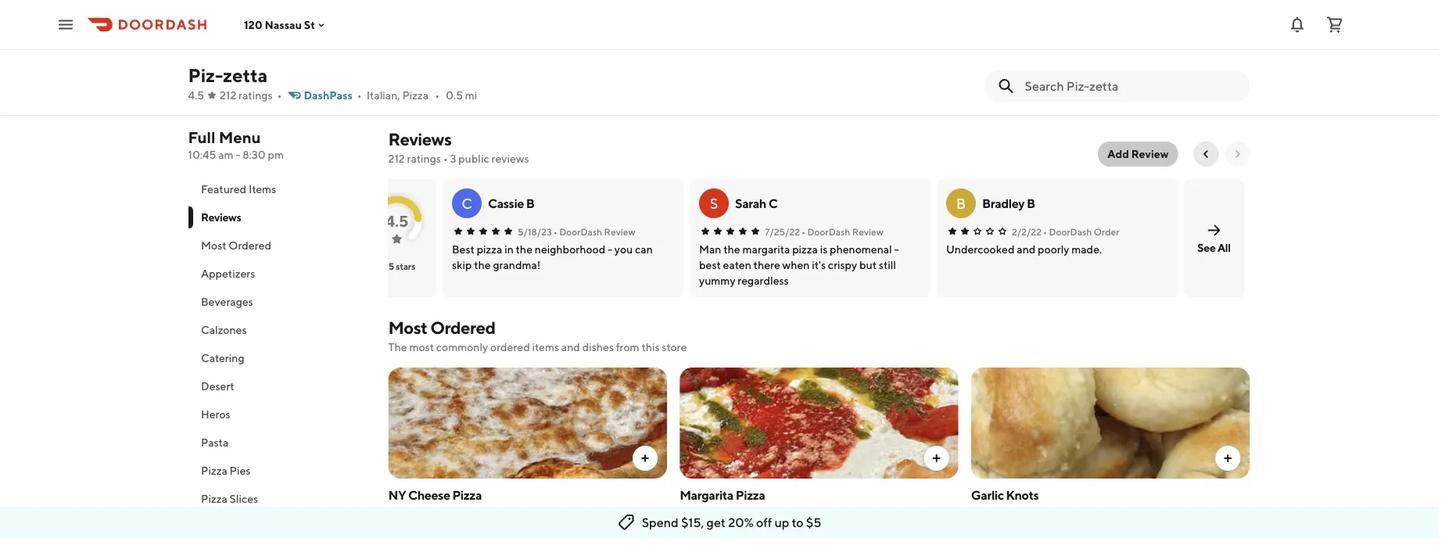 Task type: describe. For each thing, give the bounding box(es) containing it.
20%
[[728, 515, 754, 530]]

off
[[756, 515, 772, 530]]

piz-zetta
[[188, 64, 268, 86]]

pizza inside pizza pies button
[[201, 464, 227, 477]]

2/2/22
[[1012, 226, 1041, 237]]

• right the 7/25/22
[[801, 226, 805, 237]]

reviews
[[492, 152, 529, 165]]

7/25/22
[[765, 226, 800, 237]]

b for c
[[526, 196, 534, 211]]

stars
[[395, 260, 415, 271]]

garlic knots
[[971, 488, 1039, 503]]

notification bell image
[[1288, 15, 1307, 34]]

pizza inside pizza slices button
[[201, 492, 227, 505]]

add item to cart image for garlic knots
[[1222, 452, 1235, 465]]

calzones button
[[188, 316, 370, 344]]

of
[[378, 260, 387, 271]]

the
[[388, 341, 407, 354]]

• left the dashpass
[[277, 89, 282, 102]]

doordash for b
[[1049, 226, 1092, 237]]

ny
[[388, 488, 406, 503]]

pizza pies
[[201, 464, 250, 477]]

• doordash order
[[1043, 226, 1119, 237]]

5
[[388, 260, 394, 271]]

ny cheese pizza image
[[388, 368, 667, 479]]

items
[[532, 341, 559, 354]]

see all
[[1197, 241, 1231, 254]]

garlic knots image
[[971, 368, 1250, 479]]

sarah
[[735, 196, 766, 211]]

3
[[450, 152, 456, 165]]

pizza slices button
[[188, 485, 370, 513]]

ratings inside reviews 212 ratings • 3 public reviews
[[407, 152, 441, 165]]

0 vertical spatial 212
[[220, 89, 236, 102]]

sarah c
[[735, 196, 777, 211]]

desert
[[201, 380, 234, 393]]

0 horizontal spatial 4.5
[[188, 89, 204, 102]]

commonly
[[436, 341, 488, 354]]

$5
[[806, 515, 822, 530]]

dashpass
[[304, 89, 353, 102]]

add review button
[[1098, 142, 1178, 167]]

• doordash review for s
[[801, 226, 883, 237]]

calzones
[[201, 323, 246, 336]]

catering
[[201, 352, 244, 365]]

120
[[244, 18, 263, 31]]

margarita pizza
[[680, 488, 765, 503]]

0 horizontal spatial c
[[461, 195, 472, 212]]

reviews link
[[388, 129, 452, 149]]

slices
[[229, 492, 258, 505]]

catering button
[[188, 344, 370, 372]]

120 nassau st button
[[244, 18, 328, 31]]

reviews for reviews 212 ratings • 3 public reviews
[[388, 129, 452, 149]]

of 5 stars
[[378, 260, 415, 271]]

-
[[236, 148, 240, 161]]

pizza right cheese
[[452, 488, 482, 503]]

margarita
[[680, 488, 734, 503]]

212 inside reviews 212 ratings • 3 public reviews
[[388, 152, 405, 165]]

8:30
[[243, 148, 266, 161]]

reviews for reviews
[[201, 211, 241, 224]]

previous image
[[1200, 148, 1213, 160]]

this
[[642, 341, 660, 354]]

review inside button
[[1132, 147, 1169, 160]]

pasta button
[[188, 429, 370, 457]]

$25.00 button
[[983, 0, 1123, 112]]

pizza pies button
[[188, 457, 370, 485]]

doordash for s
[[807, 226, 850, 237]]

0 items, open order cart image
[[1326, 15, 1345, 34]]

am
[[218, 148, 234, 161]]

heros
[[201, 408, 230, 421]]

italian, pizza • 0.5 mi
[[367, 89, 477, 102]]

margarita pizza image
[[680, 368, 959, 479]]

featured items button
[[188, 175, 370, 203]]

pasta
[[201, 436, 228, 449]]

pizza right italian,
[[402, 89, 429, 102]]

ordered for most ordered
[[228, 239, 271, 252]]

most for most ordered
[[201, 239, 226, 252]]

spend
[[642, 515, 679, 530]]

cassie b
[[488, 196, 534, 211]]

• doordash review for c
[[553, 226, 635, 237]]

dishes
[[582, 341, 614, 354]]

piz-
[[188, 64, 223, 86]]

bradley
[[982, 196, 1024, 211]]

next image
[[1232, 148, 1244, 160]]

full menu 10:45 am - 8:30 pm
[[188, 128, 284, 161]]

review for c
[[604, 226, 635, 237]]

add item to cart image for ny cheese pizza
[[639, 452, 652, 465]]

most ordered
[[201, 239, 271, 252]]

cassie
[[488, 196, 524, 211]]

featured
[[201, 183, 246, 196]]

appetizers button
[[188, 260, 370, 288]]

to
[[792, 515, 804, 530]]

all
[[1217, 241, 1231, 254]]



Task type: vqa. For each thing, say whether or not it's contained in the screenshot.
'Pies'
yes



Task type: locate. For each thing, give the bounding box(es) containing it.
dashpass •
[[304, 89, 362, 102]]

add
[[1108, 147, 1129, 160]]

most up appetizers
[[201, 239, 226, 252]]

ordered
[[228, 239, 271, 252], [430, 318, 495, 338]]

0 horizontal spatial review
[[604, 226, 635, 237]]

pizza
[[402, 89, 429, 102], [201, 464, 227, 477], [452, 488, 482, 503], [736, 488, 765, 503], [201, 492, 227, 505]]

most up the
[[388, 318, 427, 338]]

reviews
[[388, 129, 452, 149], [201, 211, 241, 224]]

Item Search search field
[[1025, 77, 1238, 95]]

1 vertical spatial ordered
[[430, 318, 495, 338]]

0 vertical spatial most
[[201, 239, 226, 252]]

mi
[[465, 89, 477, 102]]

most for most ordered the most commonly ordered items and dishes from this store
[[388, 318, 427, 338]]

2 add item to cart image from the left
[[931, 452, 943, 465]]

0 vertical spatial ordered
[[228, 239, 271, 252]]

3 doordash from the left
[[1049, 226, 1092, 237]]

ordered for most ordered the most commonly ordered items and dishes from this store
[[430, 318, 495, 338]]

doordash for c
[[559, 226, 602, 237]]

0.5
[[446, 89, 463, 102]]

ny cheese pizza
[[388, 488, 482, 503]]

1 horizontal spatial add item to cart image
[[931, 452, 943, 465]]

italian,
[[367, 89, 400, 102]]

1 horizontal spatial reviews
[[388, 129, 452, 149]]

doordash left order in the right of the page
[[1049, 226, 1092, 237]]

c
[[461, 195, 472, 212], [768, 196, 777, 211]]

pm
[[268, 148, 284, 161]]

cheese
[[408, 488, 450, 503]]

1 horizontal spatial b
[[956, 195, 966, 212]]

items
[[248, 183, 276, 196]]

review
[[1132, 147, 1169, 160], [604, 226, 635, 237], [852, 226, 883, 237]]

appetizers
[[201, 267, 255, 280]]

reviews down featured
[[201, 211, 241, 224]]

1 • doordash review from the left
[[553, 226, 635, 237]]

• doordash review
[[553, 226, 635, 237], [801, 226, 883, 237]]

b for b
[[1027, 196, 1035, 211]]

ordered
[[490, 341, 530, 354]]

spend $15, get 20% off up to $5
[[642, 515, 822, 530]]

• right 5/18/23
[[553, 226, 557, 237]]

public
[[459, 152, 489, 165]]

212 ratings •
[[220, 89, 282, 102]]

• doordash review right 5/18/23
[[553, 226, 635, 237]]

0 horizontal spatial b
[[526, 196, 534, 211]]

reviews up 3
[[388, 129, 452, 149]]

0 vertical spatial reviews
[[388, 129, 452, 149]]

212 down the piz-zetta
[[220, 89, 236, 102]]

most inside most ordered the most commonly ordered items and dishes from this store
[[388, 318, 427, 338]]

212
[[220, 89, 236, 102], [388, 152, 405, 165]]

•
[[277, 89, 282, 102], [357, 89, 362, 102], [435, 89, 440, 102], [443, 152, 448, 165], [553, 226, 557, 237], [801, 226, 805, 237], [1043, 226, 1047, 237]]

1 horizontal spatial ordered
[[430, 318, 495, 338]]

1 horizontal spatial ratings
[[407, 152, 441, 165]]

0 vertical spatial 4.5
[[188, 89, 204, 102]]

120 nassau st
[[244, 18, 315, 31]]

zetta
[[223, 64, 268, 86]]

doordash
[[559, 226, 602, 237], [807, 226, 850, 237], [1049, 226, 1092, 237]]

c right sarah
[[768, 196, 777, 211]]

2 horizontal spatial review
[[1132, 147, 1169, 160]]

add item to cart image for margarita pizza
[[931, 452, 943, 465]]

s
[[710, 195, 718, 212]]

pizza slices
[[201, 492, 258, 505]]

up
[[775, 515, 790, 530]]

ratings down reviews link
[[407, 152, 441, 165]]

1 horizontal spatial c
[[768, 196, 777, 211]]

b left bradley
[[956, 195, 966, 212]]

menu
[[219, 128, 261, 147]]

10:45
[[188, 148, 216, 161]]

most inside button
[[201, 239, 226, 252]]

knots
[[1006, 488, 1039, 503]]

beverages button
[[188, 288, 370, 316]]

reviews inside reviews 212 ratings • 3 public reviews
[[388, 129, 452, 149]]

2 horizontal spatial b
[[1027, 196, 1035, 211]]

$15,
[[681, 515, 704, 530]]

• left 0.5
[[435, 89, 440, 102]]

most
[[201, 239, 226, 252], [388, 318, 427, 338]]

4.5 down piz- at top left
[[188, 89, 204, 102]]

1 horizontal spatial 4.5
[[385, 212, 408, 230]]

1 horizontal spatial 212
[[388, 152, 405, 165]]

2 horizontal spatial doordash
[[1049, 226, 1092, 237]]

pies
[[229, 464, 250, 477]]

• doordash review right the 7/25/22
[[801, 226, 883, 237]]

0 horizontal spatial doordash
[[559, 226, 602, 237]]

open menu image
[[56, 15, 75, 34]]

heros button
[[188, 400, 370, 429]]

1 horizontal spatial review
[[852, 226, 883, 237]]

1 horizontal spatial • doordash review
[[801, 226, 883, 237]]

$25.00
[[990, 72, 1028, 85]]

most ordered button
[[188, 232, 370, 260]]

0 horizontal spatial • doordash review
[[553, 226, 635, 237]]

pizza left pies
[[201, 464, 227, 477]]

pizza up the 20%
[[736, 488, 765, 503]]

ordered up appetizers
[[228, 239, 271, 252]]

ordered inside most ordered the most commonly ordered items and dishes from this store
[[430, 318, 495, 338]]

featured items
[[201, 183, 276, 196]]

1 horizontal spatial most
[[388, 318, 427, 338]]

2 doordash from the left
[[807, 226, 850, 237]]

• left 3
[[443, 152, 448, 165]]

2 horizontal spatial add item to cart image
[[1222, 452, 1235, 465]]

0 horizontal spatial ratings
[[239, 89, 273, 102]]

doordash right 5/18/23
[[559, 226, 602, 237]]

0 horizontal spatial reviews
[[201, 211, 241, 224]]

b right bradley
[[1027, 196, 1035, 211]]

store
[[662, 341, 687, 354]]

add item to cart image
[[639, 452, 652, 465], [931, 452, 943, 465], [1222, 452, 1235, 465]]

review for s
[[852, 226, 883, 237]]

1 vertical spatial reviews
[[201, 211, 241, 224]]

212 down reviews link
[[388, 152, 405, 165]]

1 add item to cart image from the left
[[639, 452, 652, 465]]

1 vertical spatial 212
[[388, 152, 405, 165]]

garlic
[[971, 488, 1004, 503]]

1 vertical spatial most
[[388, 318, 427, 338]]

pizza left slices
[[201, 492, 227, 505]]

reviews 212 ratings • 3 public reviews
[[388, 129, 529, 165]]

doordash right the 7/25/22
[[807, 226, 850, 237]]

ordered up commonly
[[430, 318, 495, 338]]

1 vertical spatial ratings
[[407, 152, 441, 165]]

c left cassie
[[461, 195, 472, 212]]

0 horizontal spatial add item to cart image
[[639, 452, 652, 465]]

3 add item to cart image from the left
[[1222, 452, 1235, 465]]

beverages
[[201, 295, 253, 308]]

0 horizontal spatial most
[[201, 239, 226, 252]]

1 doordash from the left
[[559, 226, 602, 237]]

add review
[[1108, 147, 1169, 160]]

bradley b
[[982, 196, 1035, 211]]

5/18/23
[[517, 226, 552, 237]]

ratings
[[239, 89, 273, 102], [407, 152, 441, 165]]

most ordered the most commonly ordered items and dishes from this store
[[388, 318, 687, 354]]

2 • doordash review from the left
[[801, 226, 883, 237]]

st
[[304, 18, 315, 31]]

nassau
[[265, 18, 302, 31]]

see all link
[[1184, 179, 1244, 297]]

order
[[1094, 226, 1119, 237]]

0 horizontal spatial ordered
[[228, 239, 271, 252]]

0 horizontal spatial 212
[[220, 89, 236, 102]]

4.5 up of 5 stars
[[385, 212, 408, 230]]

from
[[616, 341, 640, 354]]

most
[[409, 341, 434, 354]]

0 vertical spatial ratings
[[239, 89, 273, 102]]

b right cassie
[[526, 196, 534, 211]]

1 horizontal spatial doordash
[[807, 226, 850, 237]]

ratings down zetta
[[239, 89, 273, 102]]

4.5
[[188, 89, 204, 102], [385, 212, 408, 230]]

full
[[188, 128, 216, 147]]

and
[[562, 341, 580, 354]]

ordered inside button
[[228, 239, 271, 252]]

see
[[1197, 241, 1216, 254]]

• right the 2/2/22
[[1043, 226, 1047, 237]]

• left italian,
[[357, 89, 362, 102]]

• inside reviews 212 ratings • 3 public reviews
[[443, 152, 448, 165]]

1 vertical spatial 4.5
[[385, 212, 408, 230]]

desert button
[[188, 372, 370, 400]]



